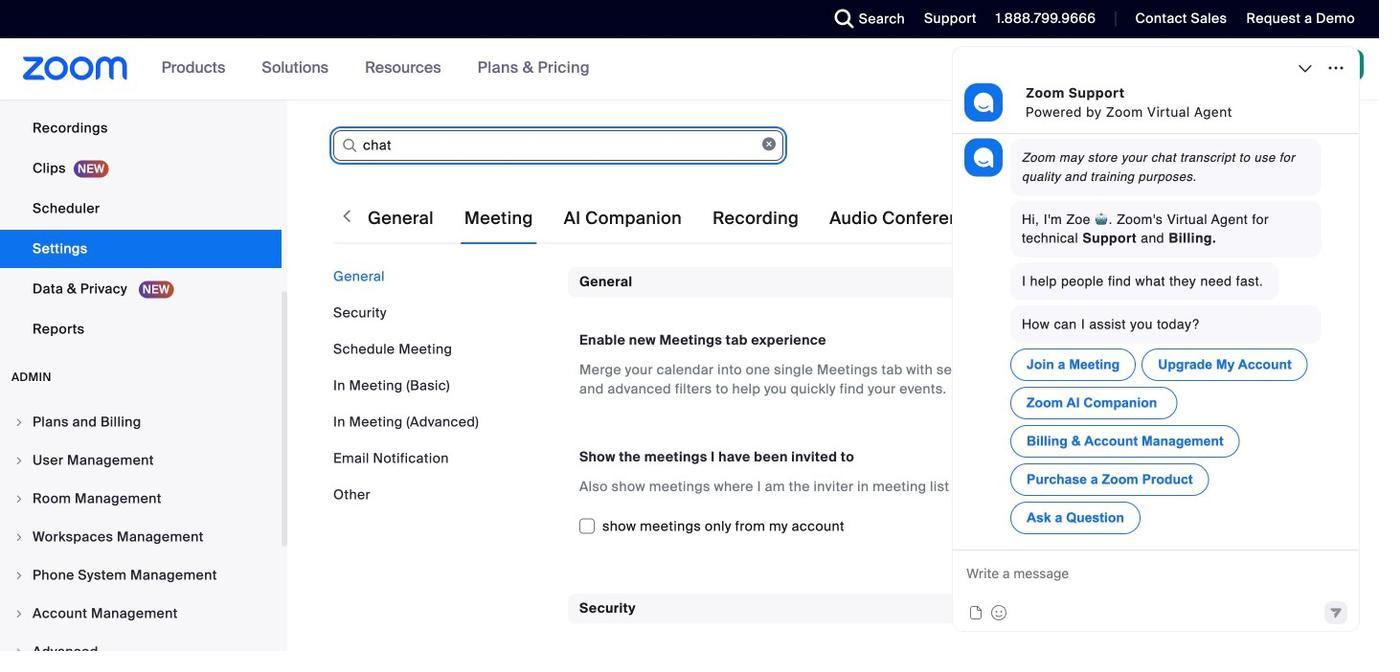 Task type: vqa. For each thing, say whether or not it's contained in the screenshot.
first right icon from the bottom of the Admin Menu menu
yes



Task type: describe. For each thing, give the bounding box(es) containing it.
right image for 3rd menu item from the bottom of the 'admin menu' menu on the bottom left of page
[[13, 570, 25, 582]]

support version for enable new meetings tab experience image
[[952, 383, 971, 397]]

general element
[[568, 267, 1329, 563]]

right image for second menu item from the bottom of the 'admin menu' menu on the bottom left of page
[[13, 608, 25, 620]]

right image for fourth menu item from the bottom of the 'admin menu' menu on the bottom left of page
[[13, 532, 25, 543]]

Search Settings text field
[[333, 130, 784, 161]]

right image for 7th menu item from the top of the 'admin menu' menu on the bottom left of page
[[13, 647, 25, 651]]

5 menu item from the top
[[0, 558, 282, 594]]

7 menu item from the top
[[0, 634, 282, 651]]

product information navigation
[[147, 38, 604, 100]]



Task type: locate. For each thing, give the bounding box(es) containing it.
right image for 1st menu item from the top
[[13, 417, 25, 428]]

application
[[580, 361, 994, 399]]

meetings navigation
[[979, 38, 1380, 101]]

0 vertical spatial right image
[[13, 455, 25, 467]]

3 right image from the top
[[13, 570, 25, 582]]

1 right image from the top
[[13, 417, 25, 428]]

4 right image from the top
[[13, 608, 25, 620]]

2 menu item from the top
[[0, 443, 282, 479]]

personal menu menu
[[0, 0, 282, 351]]

zoom logo image
[[23, 57, 128, 80]]

4 menu item from the top
[[0, 519, 282, 556]]

right image for sixth menu item from the bottom of the 'admin menu' menu on the bottom left of page
[[13, 455, 25, 467]]

menu item
[[0, 404, 282, 441], [0, 443, 282, 479], [0, 481, 282, 517], [0, 519, 282, 556], [0, 558, 282, 594], [0, 596, 282, 632], [0, 634, 282, 651]]

1 vertical spatial right image
[[13, 532, 25, 543]]

scroll left image
[[337, 207, 356, 226]]

1 menu item from the top
[[0, 404, 282, 441]]

banner
[[0, 38, 1380, 101]]

scroll right image
[[1311, 207, 1330, 226]]

5 right image from the top
[[13, 647, 25, 651]]

application inside general element
[[580, 361, 994, 399]]

side navigation navigation
[[0, 0, 287, 651]]

right image
[[13, 455, 25, 467], [13, 532, 25, 543]]

2 right image from the top
[[13, 493, 25, 505]]

2 right image from the top
[[13, 532, 25, 543]]

right image for 3rd menu item from the top of the 'admin menu' menu on the bottom left of page
[[13, 493, 25, 505]]

tabs of my account settings page tab list
[[364, 192, 1380, 245]]

menu bar
[[333, 267, 554, 505]]

1 right image from the top
[[13, 455, 25, 467]]

admin menu menu
[[0, 404, 282, 651]]

6 menu item from the top
[[0, 596, 282, 632]]

right image
[[13, 417, 25, 428], [13, 493, 25, 505], [13, 570, 25, 582], [13, 608, 25, 620], [13, 647, 25, 651]]

3 menu item from the top
[[0, 481, 282, 517]]



